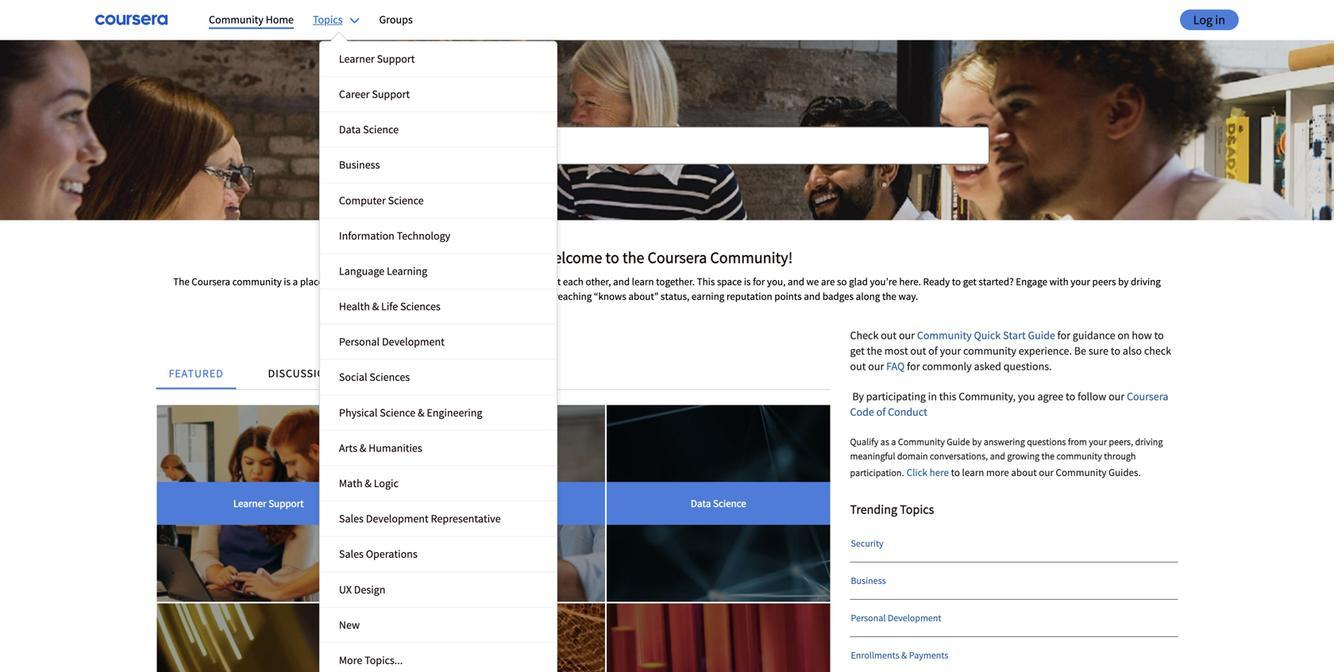 Task type: locate. For each thing, give the bounding box(es) containing it.
& left life on the top
[[372, 299, 379, 314]]

0 horizontal spatial guide
[[947, 436, 970, 448]]

1 vertical spatial for
[[1057, 328, 1070, 343]]

our right about
[[1039, 466, 1054, 479]]

0 vertical spatial career
[[339, 87, 370, 101]]

guide up 'experience.'
[[1028, 328, 1055, 343]]

discussions link
[[255, 347, 352, 390]]

2 horizontal spatial coursera
[[1127, 389, 1168, 404]]

of right the code
[[876, 405, 886, 419]]

in left this
[[928, 389, 937, 404]]

1 vertical spatial learner support link
[[157, 405, 380, 602]]

1 vertical spatial a
[[891, 436, 896, 448]]

your right from
[[1089, 436, 1107, 448]]

1 horizontal spatial data science
[[691, 497, 746, 510]]

guide inside qualify as a community guide by answering questions from your peers, driving meaningful domain conversations, and growing the community through participation.
[[947, 436, 970, 448]]

sales for sales development representative
[[339, 512, 364, 526]]

featured link
[[156, 347, 236, 390]]

sales
[[339, 512, 364, 526], [339, 547, 364, 562]]

community
[[209, 12, 263, 27], [917, 328, 972, 343], [898, 436, 945, 448], [1056, 466, 1106, 479]]

guide up here
[[947, 436, 970, 448]]

out right 'most'
[[910, 344, 926, 358]]

sales down math
[[339, 512, 364, 526]]

log
[[1193, 12, 1213, 28]]

0 horizontal spatial domain
[[416, 290, 449, 303]]

sciences right social
[[370, 370, 410, 385]]

personal development link down health & life sciences link
[[320, 325, 557, 360]]

faq for commonly asked questions.
[[886, 359, 1052, 374]]

1 vertical spatial your
[[940, 344, 961, 358]]

1 vertical spatial personal development
[[851, 612, 941, 625]]

domain down language learning link
[[416, 290, 449, 303]]

none field inside log in banner
[[345, 127, 989, 165]]

personal development
[[339, 335, 445, 349], [851, 612, 941, 625]]

language learning link
[[320, 254, 557, 289]]

topics right home at the left of the page
[[313, 12, 343, 27]]

0 vertical spatial sales
[[339, 512, 364, 526]]

the down check
[[867, 344, 882, 358]]

of up commonly at the right of page
[[928, 344, 938, 358]]

is
[[284, 275, 291, 288], [744, 275, 751, 288]]

learn up about"
[[632, 275, 654, 288]]

to right ready
[[952, 275, 961, 288]]

1 vertical spatial development
[[366, 512, 429, 526]]

coursera
[[648, 248, 707, 268], [192, 275, 230, 288], [1127, 389, 1168, 404]]

driving inside qualify as a community guide by answering questions from your peers, driving meaningful domain conversations, and growing the community through participation.
[[1135, 436, 1163, 448]]

get
[[963, 275, 977, 288], [850, 344, 865, 358]]

data inside log in banner
[[339, 122, 361, 137]]

are
[[821, 275, 835, 288]]

data science link for the top the career support link
[[320, 112, 557, 147]]

0 vertical spatial coursera
[[648, 248, 707, 268]]

place
[[300, 275, 323, 288]]

1 horizontal spatial learner
[[339, 52, 375, 66]]

0 horizontal spatial business
[[339, 158, 380, 172]]

community down from
[[1057, 450, 1102, 463]]

trending
[[850, 502, 897, 518]]

0 vertical spatial sciences
[[400, 299, 441, 314]]

1 horizontal spatial a
[[891, 436, 896, 448]]

1 horizontal spatial by
[[1118, 275, 1129, 288]]

learner support link for the career support link to the bottom
[[157, 405, 380, 602]]

community quick start guide link
[[917, 328, 1055, 343]]

community home link
[[209, 12, 294, 29]]

0 vertical spatial topics
[[313, 12, 343, 27]]

community up asked
[[963, 344, 1016, 358]]

career inside log in banner
[[339, 87, 370, 101]]

a
[[293, 275, 298, 288], [891, 436, 896, 448]]

to up check
[[1154, 328, 1164, 343]]

domain inside qualify as a community guide by answering questions from your peers, driving meaningful domain conversations, and growing the community through participation.
[[897, 450, 928, 463]]

and inside qualify as a community guide by answering questions from your peers, driving meaningful domain conversations, and growing the community through participation.
[[990, 450, 1005, 463]]

for up reputation
[[753, 275, 765, 288]]

from
[[1068, 436, 1087, 448]]

0 vertical spatial data science link
[[320, 112, 557, 147]]

0 horizontal spatial a
[[293, 275, 298, 288]]

0 horizontal spatial get
[[850, 344, 865, 358]]

your inside qualify as a community guide by answering questions from your peers, driving meaningful domain conversations, and growing the community through participation.
[[1089, 436, 1107, 448]]

&
[[372, 299, 379, 314], [418, 406, 424, 420], [360, 441, 366, 455], [365, 476, 372, 491], [901, 650, 907, 662]]

coursera right the
[[192, 275, 230, 288]]

conversations, up health & life sciences link
[[398, 275, 461, 288]]

& left engineering
[[418, 406, 424, 420]]

coursera code of conduct link
[[850, 389, 1168, 419]]

1 vertical spatial learn
[[962, 466, 984, 479]]

science for physical science & engineering "link"
[[380, 406, 415, 420]]

0 vertical spatial for
[[753, 275, 765, 288]]

also
[[1123, 344, 1142, 358]]

in right log
[[1215, 12, 1225, 28]]

1 horizontal spatial of
[[928, 344, 938, 358]]

welcome to the coursera community! the coursera community is a place to connect, start conversations, ask questions, support each other, and learn together. this space is for you, and we are so glad you're here. ready to get started? engage with your peers by driving domain conversations, all while reaching "knows about" status, earning reputation points and badges along the way.
[[173, 248, 1161, 303]]

topics down click
[[900, 502, 934, 518]]

0 vertical spatial in
[[1215, 12, 1225, 28]]

0 horizontal spatial is
[[284, 275, 291, 288]]

in inside button
[[1215, 12, 1225, 28]]

click
[[907, 466, 927, 479]]

0 vertical spatial career support link
[[320, 77, 557, 112]]

1 vertical spatial learner support
[[233, 497, 304, 510]]

community left place
[[232, 275, 282, 288]]

1 horizontal spatial is
[[744, 275, 751, 288]]

get down check
[[850, 344, 865, 358]]

personal development up enrollments & payments
[[851, 612, 941, 625]]

career support link
[[320, 77, 557, 112], [382, 405, 605, 602]]

for inside for guidance on how to get the most out of your community experience. be sure to also check out our
[[1057, 328, 1070, 343]]

social
[[339, 370, 367, 385]]

& left payments
[[901, 650, 907, 662]]

0 vertical spatial driving
[[1131, 275, 1161, 288]]

groups
[[379, 12, 413, 27]]

0 vertical spatial get
[[963, 275, 977, 288]]

1 is from the left
[[284, 275, 291, 288]]

1 horizontal spatial in
[[1215, 12, 1225, 28]]

logic
[[374, 476, 399, 491]]

2 vertical spatial community
[[1057, 450, 1102, 463]]

business link up computer science link
[[320, 148, 557, 182]]

1 vertical spatial sales
[[339, 547, 364, 562]]

is left place
[[284, 275, 291, 288]]

ask
[[463, 275, 478, 288]]

out up 'most'
[[881, 328, 897, 343]]

for right faq link
[[907, 359, 920, 374]]

physical science & engineering
[[339, 406, 482, 420]]

1 vertical spatial guide
[[947, 436, 970, 448]]

sales inside the sales operations link
[[339, 547, 364, 562]]

health & life sciences
[[339, 299, 441, 314]]

0 vertical spatial personal development
[[339, 335, 445, 349]]

trending topics
[[850, 502, 934, 518]]

learner support inside log in banner
[[339, 52, 415, 66]]

0 horizontal spatial personal development
[[339, 335, 445, 349]]

2 sales from the top
[[339, 547, 364, 562]]

and up points
[[788, 275, 804, 288]]

1 vertical spatial career support
[[461, 497, 526, 510]]

driving right peers,
[[1135, 436, 1163, 448]]

0 vertical spatial development
[[382, 335, 445, 349]]

sales inside sales development representative link
[[339, 512, 364, 526]]

home
[[266, 12, 294, 27]]

career up representative
[[461, 497, 489, 510]]

business down security
[[851, 575, 886, 587]]

community inside qualify as a community guide by answering questions from your peers, driving meaningful domain conversations, and growing the community through participation.
[[898, 436, 945, 448]]

& right math
[[365, 476, 372, 491]]

faq
[[886, 359, 905, 374]]

personal development link up enrollments & payments link
[[851, 600, 1179, 637]]

personal inside log in banner
[[339, 335, 380, 349]]

0 horizontal spatial topics
[[313, 12, 343, 27]]

learner support link
[[320, 42, 557, 76], [157, 405, 380, 602]]

your inside for guidance on how to get the most out of your community experience. be sure to also check out our
[[940, 344, 961, 358]]

0 vertical spatial your
[[1071, 275, 1090, 288]]

about
[[1011, 466, 1037, 479]]

badges
[[823, 290, 854, 303]]

0 vertical spatial data
[[339, 122, 361, 137]]

log in banner
[[0, 0, 1334, 673]]

1 vertical spatial community
[[963, 344, 1016, 358]]

0 horizontal spatial community
[[232, 275, 282, 288]]

1 horizontal spatial personal development link
[[851, 600, 1179, 637]]

groups link
[[379, 12, 413, 27]]

0 vertical spatial community
[[232, 275, 282, 288]]

1 vertical spatial of
[[876, 405, 886, 419]]

community inside welcome to the coursera community! the coursera community is a place to connect, start conversations, ask questions, support each other, and learn together. this space is for you, and we are so glad you're here. ready to get started? engage with your peers by driving domain conversations, all while reaching "knows about" status, earning reputation points and badges along the way.
[[232, 275, 282, 288]]

domain inside welcome to the coursera community! the coursera community is a place to connect, start conversations, ask questions, support each other, and learn together. this space is for you, and we are so glad you're here. ready to get started? engage with your peers by driving domain conversations, all while reaching "knows about" status, earning reputation points and badges along the way.
[[416, 290, 449, 303]]

1 horizontal spatial career support
[[461, 497, 526, 510]]

1 horizontal spatial business link
[[851, 563, 1179, 600]]

coursera down check
[[1127, 389, 1168, 404]]

connect,
[[336, 275, 374, 288]]

1 horizontal spatial guide
[[1028, 328, 1055, 343]]

development down health & life sciences
[[382, 335, 445, 349]]

0 horizontal spatial personal
[[339, 335, 380, 349]]

here
[[930, 466, 949, 479]]

0 vertical spatial career support
[[339, 87, 410, 101]]

0 horizontal spatial career support
[[339, 87, 410, 101]]

1 horizontal spatial domain
[[897, 450, 928, 463]]

1 horizontal spatial learner support
[[339, 52, 415, 66]]

1 vertical spatial topics
[[900, 502, 934, 518]]

started?
[[979, 275, 1014, 288]]

computer science
[[339, 193, 424, 207]]

the down you're
[[882, 290, 896, 303]]

0 horizontal spatial learner
[[233, 497, 266, 510]]

development up payments
[[888, 612, 941, 625]]

conversations,
[[398, 275, 461, 288], [451, 290, 514, 303], [930, 450, 988, 463]]

for up 'experience.'
[[1057, 328, 1070, 343]]

your right with
[[1071, 275, 1090, 288]]

domain up click
[[897, 450, 928, 463]]

business up computer
[[339, 158, 380, 172]]

conversations, up here
[[930, 450, 988, 463]]

0 vertical spatial by
[[1118, 275, 1129, 288]]

1 vertical spatial get
[[850, 344, 865, 358]]

business link down security link
[[851, 563, 1179, 600]]

0 vertical spatial data science
[[339, 122, 399, 137]]

to up other,
[[605, 248, 619, 268]]

1 horizontal spatial get
[[963, 275, 977, 288]]

community up commonly at the right of page
[[917, 328, 972, 343]]

career support inside log in banner
[[339, 87, 410, 101]]

personal down health
[[339, 335, 380, 349]]

1 vertical spatial sciences
[[370, 370, 410, 385]]

log in button
[[1180, 9, 1239, 30]]

0 vertical spatial out
[[881, 328, 897, 343]]

code
[[850, 405, 874, 419]]

community left home at the left of the page
[[209, 12, 263, 27]]

get left started?
[[963, 275, 977, 288]]

your down check out our community quick start guide
[[940, 344, 961, 358]]

to
[[605, 248, 619, 268], [325, 275, 334, 288], [952, 275, 961, 288], [1154, 328, 1164, 343], [1111, 344, 1120, 358], [1066, 389, 1075, 404], [951, 466, 960, 479]]

health & life sciences link
[[320, 289, 557, 324]]

0 vertical spatial of
[[928, 344, 938, 358]]

our left faq link
[[868, 359, 884, 374]]

0 vertical spatial a
[[293, 275, 298, 288]]

0 vertical spatial learner support link
[[320, 42, 557, 76]]

0 horizontal spatial data science link
[[320, 112, 557, 147]]

2 vertical spatial out
[[850, 359, 866, 374]]

1 vertical spatial learner
[[233, 497, 266, 510]]

personal development down health & life sciences
[[339, 335, 445, 349]]

personal development link
[[320, 325, 557, 360], [851, 600, 1179, 637]]

by left answering
[[972, 436, 982, 448]]

learn left the more
[[962, 466, 984, 479]]

click here to learn more about our community guides.
[[907, 466, 1141, 479]]

career support down groups link at top
[[339, 87, 410, 101]]

driving right peers
[[1131, 275, 1161, 288]]

topics button
[[313, 12, 360, 27]]

out up the by
[[850, 359, 866, 374]]

for guidance on how to get the most out of your community experience. be sure to also check out our
[[850, 328, 1171, 374]]

2 horizontal spatial community
[[1057, 450, 1102, 463]]

personal up enrollments
[[851, 612, 886, 625]]

career support up representative
[[461, 497, 526, 510]]

development
[[382, 335, 445, 349], [366, 512, 429, 526], [888, 612, 941, 625]]

1 vertical spatial conversations,
[[451, 290, 514, 303]]

status,
[[661, 290, 689, 303]]

and down answering
[[990, 450, 1005, 463]]

learn
[[632, 275, 654, 288], [962, 466, 984, 479]]

2 vertical spatial your
[[1089, 436, 1107, 448]]

coursera up together.
[[648, 248, 707, 268]]

to right here
[[951, 466, 960, 479]]

data
[[339, 122, 361, 137], [691, 497, 711, 510]]

physical science & engineering link
[[320, 396, 557, 430]]

a left place
[[293, 275, 298, 288]]

a inside qualify as a community guide by answering questions from your peers, driving meaningful domain conversations, and growing the community through participation.
[[891, 436, 896, 448]]

experience.
[[1019, 344, 1072, 358]]

driving
[[1131, 275, 1161, 288], [1135, 436, 1163, 448]]

sciences right life on the top
[[400, 299, 441, 314]]

& inside "link"
[[418, 406, 424, 420]]

0 horizontal spatial career
[[339, 87, 370, 101]]

while
[[529, 290, 552, 303]]

by right peers
[[1118, 275, 1129, 288]]

0 horizontal spatial data science
[[339, 122, 399, 137]]

1 horizontal spatial topics
[[900, 502, 934, 518]]

learner inside log in banner
[[339, 52, 375, 66]]

1 sales from the top
[[339, 512, 364, 526]]

career down topics dropdown button
[[339, 87, 370, 101]]

sales up ux
[[339, 547, 364, 562]]

development up operations
[[366, 512, 429, 526]]

community up click
[[898, 436, 945, 448]]

2 horizontal spatial for
[[1057, 328, 1070, 343]]

1 vertical spatial data
[[691, 497, 711, 510]]

engage
[[1016, 275, 1047, 288]]

1 horizontal spatial community
[[963, 344, 1016, 358]]

0 horizontal spatial out
[[850, 359, 866, 374]]

support
[[377, 52, 415, 66], [372, 87, 410, 101], [268, 497, 304, 510], [491, 497, 526, 510]]

business inside log in banner
[[339, 158, 380, 172]]

community inside qualify as a community guide by answering questions from your peers, driving meaningful domain conversations, and growing the community through participation.
[[1057, 450, 1102, 463]]

science inside "link"
[[380, 406, 415, 420]]

0 vertical spatial business
[[339, 158, 380, 172]]

conversations, inside qualify as a community guide by answering questions from your peers, driving meaningful domain conversations, and growing the community through participation.
[[930, 450, 988, 463]]

conversations, for welcome
[[398, 275, 461, 288]]

community,
[[959, 389, 1016, 404]]

the down the questions
[[1041, 450, 1055, 463]]

with
[[1050, 275, 1069, 288]]

ux
[[339, 583, 352, 597]]

1 vertical spatial driving
[[1135, 436, 1163, 448]]

check
[[1144, 344, 1171, 358]]

2 vertical spatial for
[[907, 359, 920, 374]]

a right "as"
[[891, 436, 896, 448]]

1 horizontal spatial personal development
[[851, 612, 941, 625]]

0 horizontal spatial by
[[972, 436, 982, 448]]

personal development inside log in banner
[[339, 335, 445, 349]]

personal
[[339, 335, 380, 349], [851, 612, 886, 625]]

1 vertical spatial coursera
[[192, 275, 230, 288]]

follow
[[1078, 389, 1106, 404]]

& right arts
[[360, 441, 366, 455]]

is up reputation
[[744, 275, 751, 288]]

start
[[376, 275, 396, 288]]

0 vertical spatial personal
[[339, 335, 380, 349]]

0 horizontal spatial personal development link
[[320, 325, 557, 360]]

out
[[881, 328, 897, 343], [910, 344, 926, 358], [850, 359, 866, 374]]

conversations, down ask
[[451, 290, 514, 303]]

the up about"
[[622, 248, 644, 268]]

2 is from the left
[[744, 275, 751, 288]]

None field
[[345, 127, 989, 165]]

domain
[[416, 290, 449, 303], [897, 450, 928, 463]]

reaching
[[554, 290, 592, 303]]

social sciences link
[[320, 360, 557, 395]]

0 vertical spatial domain
[[416, 290, 449, 303]]

community inside for guidance on how to get the most out of your community experience. be sure to also check out our
[[963, 344, 1016, 358]]

operations
[[366, 547, 417, 562]]



Task type: describe. For each thing, give the bounding box(es) containing it.
so
[[837, 275, 847, 288]]

0 horizontal spatial in
[[928, 389, 937, 404]]

you,
[[767, 275, 786, 288]]

participating
[[866, 389, 926, 404]]

enrollments & payments
[[851, 650, 949, 662]]

for inside welcome to the coursera community! the coursera community is a place to connect, start conversations, ask questions, support each other, and learn together. this space is for you, and we are so glad you're here. ready to get started? engage with your peers by driving domain conversations, all while reaching "knows about" status, earning reputation points and badges along the way.
[[753, 275, 765, 288]]

and up "knows
[[613, 275, 630, 288]]

and down we
[[804, 290, 820, 303]]

you're
[[870, 275, 897, 288]]

learn inside welcome to the coursera community! the coursera community is a place to connect, start conversations, ask questions, support each other, and learn together. this space is for you, and we are so glad you're here. ready to get started? engage with your peers by driving domain conversations, all while reaching "knows about" status, earning reputation points and badges along the way.
[[632, 275, 654, 288]]

growing
[[1007, 450, 1040, 463]]

science for computer science link
[[388, 193, 424, 207]]

1 vertical spatial data science
[[691, 497, 746, 510]]

0 horizontal spatial business link
[[320, 148, 557, 182]]

health
[[339, 299, 370, 314]]

about"
[[628, 290, 659, 303]]

data science inside log in banner
[[339, 122, 399, 137]]

design
[[354, 583, 385, 597]]

of inside for guidance on how to get the most out of your community experience. be sure to also check out our
[[928, 344, 938, 358]]

commonly
[[922, 359, 972, 374]]

of inside coursera code of conduct
[[876, 405, 886, 419]]

be
[[1074, 344, 1086, 358]]

by inside welcome to the coursera community! the coursera community is a place to connect, start conversations, ask questions, support each other, and learn together. this space is for you, and we are so glad you're here. ready to get started? engage with your peers by driving domain conversations, all while reaching "knows about" status, earning reputation points and badges along the way.
[[1118, 275, 1129, 288]]

this
[[939, 389, 956, 404]]

1 horizontal spatial data
[[691, 497, 711, 510]]

conduct
[[888, 405, 927, 419]]

a inside welcome to the coursera community! the coursera community is a place to connect, start conversations, ask questions, support each other, and learn together. this space is for you, and we are so glad you're here. ready to get started? engage with your peers by driving domain conversations, all while reaching "knows about" status, earning reputation points and badges along the way.
[[293, 275, 298, 288]]

by
[[852, 389, 864, 404]]

coursera inside coursera code of conduct
[[1127, 389, 1168, 404]]

more
[[986, 466, 1009, 479]]

log in
[[1193, 12, 1225, 28]]

sure
[[1089, 344, 1109, 358]]

2 horizontal spatial out
[[910, 344, 926, 358]]

our right follow
[[1109, 389, 1125, 404]]

participation.
[[850, 467, 904, 479]]

0 horizontal spatial coursera
[[192, 275, 230, 288]]

information technology link
[[320, 219, 557, 253]]

reputation
[[727, 290, 772, 303]]

most
[[884, 344, 908, 358]]

sales development representative
[[339, 512, 501, 526]]

security link
[[851, 526, 1179, 562]]

science for the top the career support link's data science link
[[363, 122, 399, 137]]

other,
[[586, 275, 611, 288]]

2 vertical spatial development
[[888, 612, 941, 625]]

conversations, for qualify
[[930, 450, 988, 463]]

together.
[[656, 275, 695, 288]]

glad
[[849, 275, 868, 288]]

through
[[1104, 450, 1136, 463]]

humanities
[[369, 441, 422, 455]]

along
[[856, 290, 880, 303]]

1 horizontal spatial business
[[851, 575, 886, 587]]

to right place
[[325, 275, 334, 288]]

payments
[[909, 650, 949, 662]]

language learning
[[339, 264, 427, 278]]

you
[[1018, 389, 1035, 404]]

peers,
[[1109, 436, 1133, 448]]

1 vertical spatial personal
[[851, 612, 886, 625]]

more topics... link
[[320, 644, 557, 673]]

1 horizontal spatial for
[[907, 359, 920, 374]]

questions
[[1027, 436, 1066, 448]]

questions,
[[480, 275, 525, 288]]

asked
[[974, 359, 1001, 374]]

sales development representative link
[[320, 502, 557, 537]]

support
[[527, 275, 561, 288]]

space
[[717, 275, 742, 288]]

enrollments
[[851, 650, 899, 662]]

qualify
[[850, 436, 878, 448]]

math & logic link
[[320, 467, 557, 501]]

on
[[1118, 328, 1130, 343]]

get inside welcome to the coursera community! the coursera community is a place to connect, start conversations, ask questions, support each other, and learn together. this space is for you, and we are so glad you're here. ready to get started? engage with your peers by driving domain conversations, all while reaching "knows about" status, earning reputation points and badges along the way.
[[963, 275, 977, 288]]

information technology
[[339, 229, 450, 243]]

to left also
[[1111, 344, 1120, 358]]

start
[[1003, 328, 1026, 343]]

ux design link
[[320, 573, 557, 607]]

Search for help text field
[[345, 127, 989, 165]]

engineering
[[427, 406, 482, 420]]

welcome
[[541, 248, 602, 268]]

math
[[339, 476, 363, 491]]

1 vertical spatial career support link
[[382, 405, 605, 602]]

1 horizontal spatial coursera
[[648, 248, 707, 268]]

sales for sales operations
[[339, 547, 364, 562]]

to right agree
[[1066, 389, 1075, 404]]

"knows
[[594, 290, 626, 303]]

featured
[[169, 366, 224, 381]]

driving inside welcome to the coursera community! the coursera community is a place to connect, start conversations, ask questions, support each other, and learn together. this space is for you, and we are so glad you're here. ready to get started? engage with your peers by driving domain conversations, all while reaching "knows about" status, earning reputation points and badges along the way.
[[1131, 275, 1161, 288]]

your inside welcome to the coursera community! the coursera community is a place to connect, start conversations, ask questions, support each other, and learn together. this space is for you, and we are so glad you're here. ready to get started? engage with your peers by driving domain conversations, all while reaching "knows about" status, earning reputation points and badges along the way.
[[1071, 275, 1090, 288]]

this
[[697, 275, 715, 288]]

peers
[[1092, 275, 1116, 288]]

arts
[[339, 441, 357, 455]]

1 horizontal spatial learn
[[962, 466, 984, 479]]

topics inside log in banner
[[313, 12, 343, 27]]

1 vertical spatial career
[[461, 497, 489, 510]]

community down from
[[1056, 466, 1106, 479]]

security
[[851, 538, 884, 550]]

how
[[1132, 328, 1152, 343]]

& for health & life sciences
[[372, 299, 379, 314]]

data science link for the career support link to the bottom
[[607, 405, 830, 602]]

learner support link for the top the career support link
[[320, 42, 557, 76]]

guidance
[[1073, 328, 1115, 343]]

earning
[[692, 290, 724, 303]]

our up 'most'
[[899, 328, 915, 343]]

technology
[[397, 229, 450, 243]]

sales operations
[[339, 547, 417, 562]]

points
[[774, 290, 802, 303]]

discussions
[[268, 366, 340, 381]]

representative
[[431, 512, 501, 526]]

more topics...
[[339, 654, 403, 668]]

computer science link
[[320, 183, 557, 218]]

questions.
[[1003, 359, 1052, 374]]

by inside qualify as a community guide by answering questions from your peers, driving meaningful domain conversations, and growing the community through participation.
[[972, 436, 982, 448]]

all
[[516, 290, 527, 303]]

new
[[339, 618, 360, 632]]

we
[[806, 275, 819, 288]]

click here link
[[907, 466, 949, 479]]

get inside for guidance on how to get the most out of your community experience. be sure to also check out our
[[850, 344, 865, 358]]

community!
[[710, 248, 793, 268]]

coursera code of conduct
[[850, 389, 1168, 419]]

the
[[173, 275, 190, 288]]

1 vertical spatial business link
[[851, 563, 1179, 600]]

the inside for guidance on how to get the most out of your community experience. be sure to also check out our
[[867, 344, 882, 358]]

1 vertical spatial personal development link
[[851, 600, 1179, 637]]

life
[[381, 299, 398, 314]]

learning
[[387, 264, 427, 278]]

community inside log in banner
[[209, 12, 263, 27]]

0 vertical spatial guide
[[1028, 328, 1055, 343]]

& for enrollments & payments
[[901, 650, 907, 662]]

& for math & logic
[[365, 476, 372, 491]]

ux design
[[339, 583, 385, 597]]

our inside for guidance on how to get the most out of your community experience. be sure to also check out our
[[868, 359, 884, 374]]

0 horizontal spatial learner support
[[233, 497, 304, 510]]

meaningful
[[850, 450, 895, 463]]

& for arts & humanities
[[360, 441, 366, 455]]

the inside qualify as a community guide by answering questions from your peers, driving meaningful domain conversations, and growing the community through participation.
[[1041, 450, 1055, 463]]

math & logic
[[339, 476, 399, 491]]



Task type: vqa. For each thing, say whether or not it's contained in the screenshot.
Language
yes



